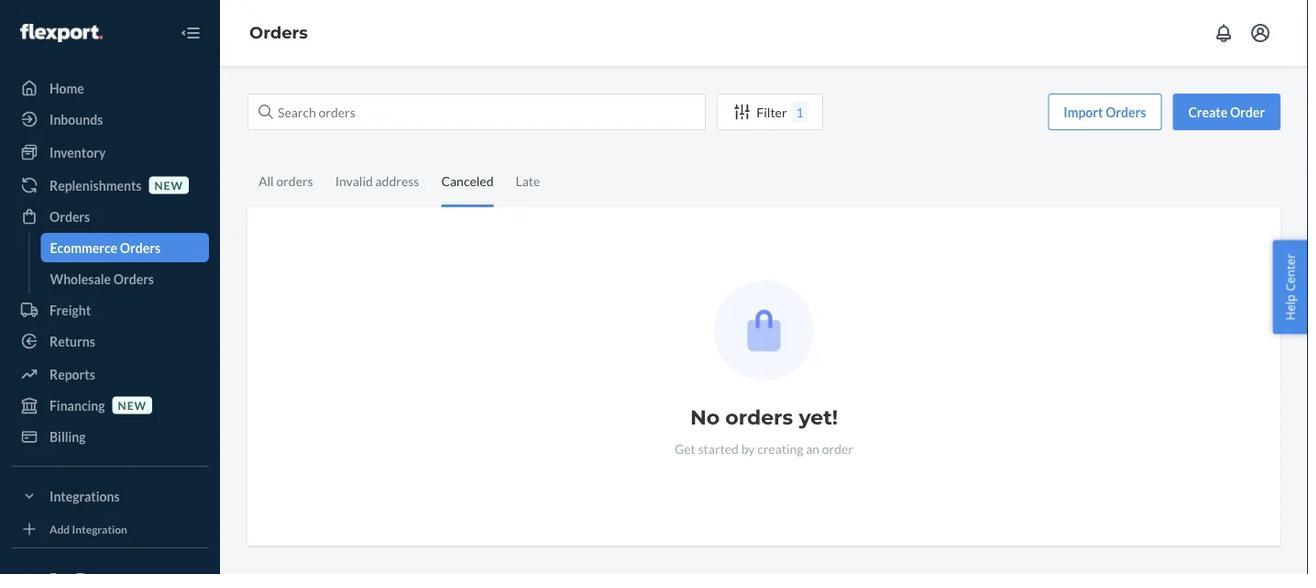 Task type: locate. For each thing, give the bounding box(es) containing it.
orders link up ecommerce orders
[[11, 202, 209, 231]]

0 horizontal spatial new
[[118, 398, 147, 412]]

0 horizontal spatial orders
[[276, 173, 313, 188]]

orders for all
[[276, 173, 313, 188]]

orders down ecommerce orders link at the left top of the page
[[114, 271, 154, 287]]

ecommerce orders
[[50, 240, 161, 255]]

1 vertical spatial orders
[[726, 405, 794, 430]]

empty list image
[[715, 281, 815, 381]]

address
[[376, 173, 420, 188]]

wholesale
[[50, 271, 111, 287]]

1
[[797, 104, 804, 120]]

0 vertical spatial orders link
[[249, 23, 308, 43]]

help center
[[1283, 254, 1299, 320]]

1 vertical spatial orders link
[[11, 202, 209, 231]]

1 vertical spatial new
[[118, 398, 147, 412]]

no orders yet!
[[691, 405, 838, 430]]

orders right "all"
[[276, 173, 313, 188]]

invalid address
[[335, 173, 420, 188]]

orders up 'get started by creating an order'
[[726, 405, 794, 430]]

get started by creating an order
[[675, 441, 854, 456]]

home link
[[11, 73, 209, 103]]

0 vertical spatial new
[[155, 178, 183, 192]]

add
[[50, 522, 70, 536]]

orders
[[249, 23, 308, 43], [1106, 104, 1147, 120], [50, 209, 90, 224], [120, 240, 161, 255], [114, 271, 154, 287]]

order
[[1231, 104, 1266, 120]]

Search orders text field
[[248, 94, 706, 130]]

new down reports link
[[118, 398, 147, 412]]

create
[[1189, 104, 1228, 120]]

search image
[[259, 105, 273, 119]]

close navigation image
[[180, 22, 202, 44]]

financing
[[50, 398, 105, 413]]

1 horizontal spatial orders
[[726, 405, 794, 430]]

reports
[[50, 366, 95, 382]]

import orders button
[[1049, 94, 1163, 130]]

0 vertical spatial orders
[[276, 173, 313, 188]]

returns
[[50, 333, 95, 349]]

orders for no
[[726, 405, 794, 430]]

1 horizontal spatial new
[[155, 178, 183, 192]]

orders link
[[249, 23, 308, 43], [11, 202, 209, 231]]

reports link
[[11, 360, 209, 389]]

center
[[1283, 254, 1299, 291]]

orders up search icon
[[249, 23, 308, 43]]

inventory link
[[11, 138, 209, 167]]

import orders
[[1064, 104, 1147, 120]]

creating
[[758, 441, 804, 456]]

inventory
[[50, 144, 106, 160]]

all orders
[[259, 173, 313, 188]]

new for financing
[[118, 398, 147, 412]]

orders up wholesale orders link at the left
[[120, 240, 161, 255]]

replenishments
[[50, 177, 142, 193]]

home
[[50, 80, 84, 96]]

orders link up search icon
[[249, 23, 308, 43]]

orders
[[276, 173, 313, 188], [726, 405, 794, 430]]

new
[[155, 178, 183, 192], [118, 398, 147, 412]]

freight link
[[11, 295, 209, 325]]

new down inventory link at the top of page
[[155, 178, 183, 192]]

returns link
[[11, 327, 209, 356]]

help center button
[[1274, 240, 1309, 334]]

billing link
[[11, 422, 209, 451]]

0 horizontal spatial orders link
[[11, 202, 209, 231]]

orders right "import"
[[1106, 104, 1147, 120]]

wholesale orders link
[[41, 264, 209, 294]]

inbounds
[[50, 111, 103, 127]]

create order
[[1189, 104, 1266, 120]]

help
[[1283, 294, 1299, 320]]

billing
[[50, 429, 86, 444]]

freight
[[50, 302, 91, 318]]

orders inside "button"
[[1106, 104, 1147, 120]]

add integration link
[[11, 518, 209, 540]]

orders up ecommerce
[[50, 209, 90, 224]]



Task type: describe. For each thing, give the bounding box(es) containing it.
create order link
[[1174, 94, 1281, 130]]

invalid
[[335, 173, 373, 188]]

late
[[516, 173, 541, 188]]

add integration
[[50, 522, 127, 536]]

orders for wholesale orders
[[114, 271, 154, 287]]

integrations
[[50, 488, 120, 504]]

integrations button
[[11, 482, 209, 511]]

wholesale orders
[[50, 271, 154, 287]]

get
[[675, 441, 696, 456]]

by
[[742, 441, 755, 456]]

canceled
[[442, 173, 494, 188]]

an
[[806, 441, 820, 456]]

filter 1
[[757, 104, 804, 120]]

all
[[259, 173, 274, 188]]

import
[[1064, 104, 1104, 120]]

ecommerce orders link
[[41, 233, 209, 262]]

yet!
[[799, 405, 838, 430]]

open account menu image
[[1250, 22, 1272, 44]]

filter
[[757, 104, 788, 120]]

order
[[823, 441, 854, 456]]

inbounds link
[[11, 105, 209, 134]]

integration
[[72, 522, 127, 536]]

new for replenishments
[[155, 178, 183, 192]]

open notifications image
[[1214, 22, 1236, 44]]

1 horizontal spatial orders link
[[249, 23, 308, 43]]

started
[[699, 441, 739, 456]]

orders for ecommerce orders
[[120, 240, 161, 255]]

no
[[691, 405, 720, 430]]

flexport logo image
[[20, 24, 103, 42]]

orders for import orders
[[1106, 104, 1147, 120]]

ecommerce
[[50, 240, 117, 255]]



Task type: vqa. For each thing, say whether or not it's contained in the screenshot.
top orders
yes



